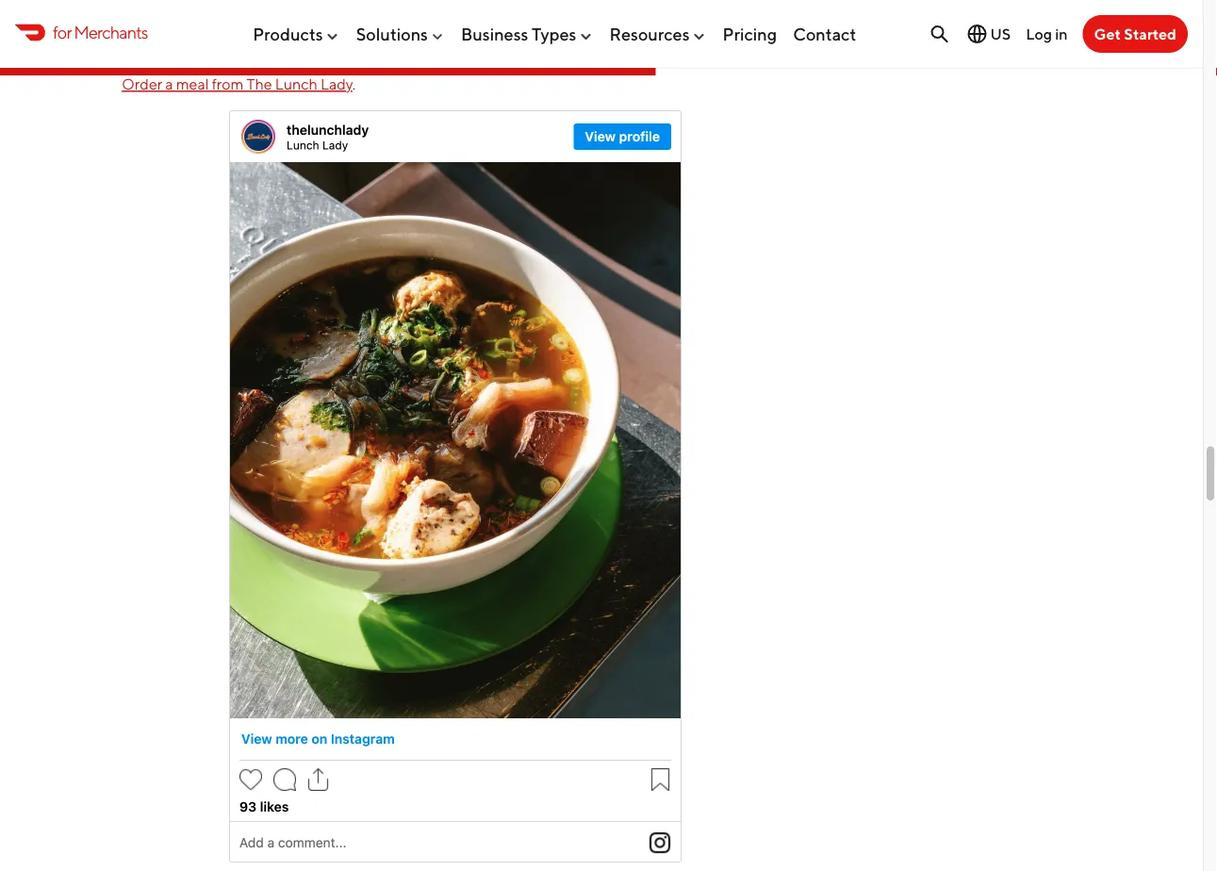 Task type: describe. For each thing, give the bounding box(es) containing it.
order a meal from the lunch lady .
[[122, 75, 356, 93]]

business
[[461, 24, 528, 44]]

the
[[247, 75, 272, 93]]

pricing link
[[723, 16, 777, 52]]

a
[[165, 75, 173, 93]]

started
[[1124, 25, 1177, 43]]

get started button
[[1083, 15, 1188, 53]]

lunch
[[275, 75, 318, 93]]

globe line image
[[966, 23, 989, 45]]

log
[[1026, 25, 1052, 43]]

for
[[53, 22, 71, 42]]

solutions
[[356, 24, 428, 44]]

log in
[[1026, 25, 1068, 43]]

contact link
[[793, 16, 857, 52]]

merchants
[[74, 22, 148, 42]]

business types
[[461, 24, 577, 44]]

pricing
[[723, 24, 777, 44]]

products link
[[253, 16, 340, 52]]

solutions link
[[356, 16, 445, 52]]

us
[[991, 25, 1011, 43]]



Task type: locate. For each thing, give the bounding box(es) containing it.
resources link
[[610, 16, 707, 52]]

types
[[532, 24, 577, 44]]

lady
[[321, 75, 352, 93]]

get started
[[1094, 25, 1177, 43]]

from
[[212, 75, 244, 93]]

get
[[1094, 25, 1121, 43]]

meal
[[176, 75, 209, 93]]

.
[[352, 75, 356, 93]]

for merchants
[[53, 22, 148, 42]]

contact
[[793, 24, 857, 44]]

products
[[253, 24, 323, 44]]

log in link
[[1026, 25, 1068, 43]]

for merchants link
[[15, 20, 148, 45]]

order
[[122, 75, 162, 93]]

in
[[1055, 25, 1068, 43]]

business types link
[[461, 16, 594, 52]]

resources
[[610, 24, 690, 44]]

order a meal from the lunch lady link
[[122, 75, 352, 93]]



Task type: vqa. For each thing, say whether or not it's contained in the screenshot.
Manage
no



